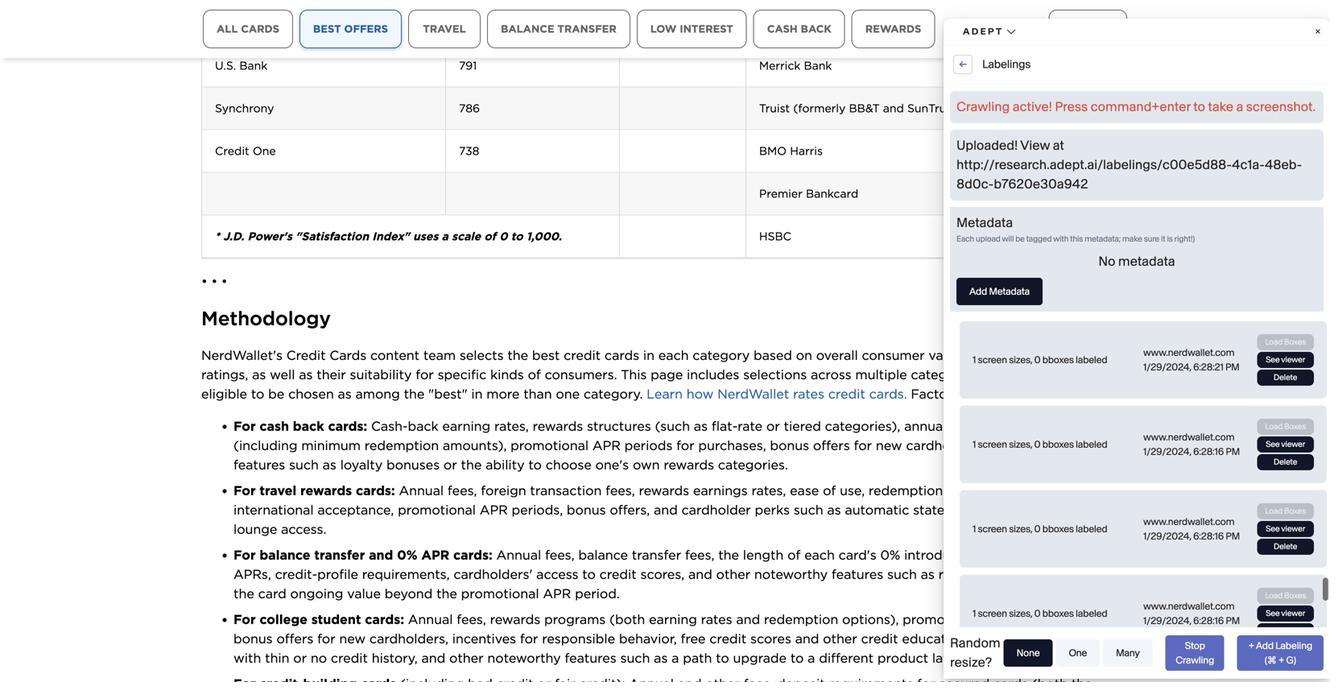 Task type: describe. For each thing, give the bounding box(es) containing it.
loyalty
[[340, 437, 383, 453]]

redemption inside annual fees, foreign transaction fees, rewards earnings rates, ease of use, redemption options, domestic and international acceptance, promotional apr periods, bonus offers, and cardholder perks such as automatic statement credits and airport lounge access.
[[869, 463, 943, 478]]

cash-back earning rates, rewards structures (such as flat-rate or tiered categories), annual fees, redemption options (including minimum redemption amounts), promotional apr periods for purchases, bonus offers for new cardholders, and noteworthy features such as loyalty bonuses or the ability to choose one's own rewards categories.
[[234, 398, 1110, 453]]

or inside (including bad credit or fair credit): annual and other fees, deposit requirements for secured cards (both the minimum and maximum allowed), interest rates, upgrade options, the availability of free credit scores and other credit education and tools
[[538, 656, 551, 672]]

the down applicants
[[1072, 656, 1093, 672]]

for down '(such'
[[677, 418, 695, 433]]

the up with
[[234, 566, 254, 582]]

best offers
[[313, 22, 388, 35]]

promotional inside cash-back earning rates, rewards structures (such as flat-rate or tiered categories), annual fees, redemption options (including minimum redemption amounts), promotional apr periods for purchases, bonus offers for new cardholders, and noteworthy features such as loyalty bonuses or the ability to choose one's own rewards categories.
[[511, 418, 589, 433]]

eligible
[[201, 366, 247, 382]]

truist (formerly bb&t and suntrust)
[[759, 81, 962, 95]]

options, inside (including bad credit or fair credit): annual and other fees, deposit requirements for secured cards (both the minimum and maximum allowed), interest rates, upgrade options, the availability of free credit scores and other credit education and tools
[[601, 675, 652, 682]]

bank for u.s. bank
[[240, 39, 268, 52]]

noteworthy inside annual fees, rewards programs (both earning rates and redemption options), promotional and ongoing aprs, bonus offers for new cardholders, incentives for responsible behavior, free credit scores and other credit education, availability to applicants with thin or no credit history, and other noteworthy features such as a path to upgrade to a different product later on.
[[488, 630, 561, 646]]

credit right no
[[331, 630, 368, 646]]

apr down access
[[543, 566, 571, 582]]

credit down across
[[829, 366, 866, 382]]

as left flat-
[[694, 398, 708, 414]]

cardholder
[[682, 482, 751, 498]]

hsbc
[[759, 209, 792, 223]]

card inside nerdwallet's credit cards content team selects the best credit cards in each category based on overall consumer value, as evidenced by star ratings, as well as their suitability for specific kinds of consumers. this page includes selections across multiple categories, and a single card is eligible to be chosen as among the "best" in more than one category.
[[1066, 347, 1094, 363]]

scores,
[[641, 547, 685, 562]]

for for for college student cards:
[[234, 592, 256, 607]]

consumers.
[[545, 347, 617, 363]]

credit- inside annual fees, balance transfer fees, the length of each card's 0% introductory apr period, ongoing aprs, credit-profile requirements, cardholders' access to credit scores, and other noteworthy features such as rewards or perks that give the card ongoing value beyond the promotional apr period.
[[275, 547, 317, 562]]

transfer inside annual fees, balance transfer fees, the length of each card's 0% introductory apr period, ongoing aprs, credit-profile requirements, cardholders' access to credit scores, and other noteworthy features such as rewards or perks that give the card ongoing value beyond the promotional apr period.
[[632, 527, 681, 543]]

behavior,
[[619, 611, 677, 627]]

cash-
[[371, 398, 408, 414]]

and down length
[[736, 592, 760, 607]]

one
[[253, 124, 276, 138]]

to left applicants
[[1045, 611, 1058, 627]]

rewards inside annual fees, foreign transaction fees, rewards earnings rates, ease of use, redemption options, domestic and international acceptance, promotional apr periods, bonus offers, and cardholder perks such as automatic statement credits and airport lounge access.
[[639, 463, 690, 478]]

low interest link
[[637, 10, 747, 48]]

fees, down cardholder
[[685, 527, 715, 543]]

on
[[796, 327, 813, 343]]

travel link
[[408, 10, 481, 48]]

credit inside annual fees, balance transfer fees, the length of each card's 0% introductory apr period, ongoing aprs, credit-profile requirements, cardholders' access to credit scores, and other noteworthy features such as rewards or perks that give the card ongoing value beyond the promotional apr period.
[[600, 547, 637, 562]]

length
[[743, 527, 784, 543]]

credit up path
[[710, 611, 747, 627]]

no
[[311, 630, 327, 646]]

our
[[978, 366, 1000, 382]]

minimum inside cash-back earning rates, rewards structures (such as flat-rate or tiered categories), annual fees, redemption options (including minimum redemption amounts), promotional apr periods for purchases, bonus offers for new cardholders, and noteworthy features such as loyalty bonuses or the ability to choose one's own rewards categories.
[[301, 418, 361, 433]]

cardholders, inside cash-back earning rates, rewards structures (such as flat-rate or tiered categories), annual fees, redemption options (including minimum redemption amounts), promotional apr periods for purchases, bonus offers for new cardholders, and noteworthy features such as loyalty bonuses or the ability to choose one's own rewards categories.
[[906, 418, 985, 433]]

other down incentives
[[449, 630, 484, 646]]

scores inside (including bad credit or fair credit): annual and other fees, deposit requirements for secured cards (both the minimum and maximum allowed), interest rates, upgrade options, the availability of free credit scores and other credit education and tools
[[839, 675, 880, 682]]

and inside cash-back earning rates, rewards structures (such as flat-rate or tiered categories), annual fees, redemption options (including minimum redemption amounts), promotional apr periods for purchases, bonus offers for new cardholders, and noteworthy features such as loyalty bonuses or the ability to choose one's own rewards categories.
[[989, 418, 1013, 433]]

categories),
[[825, 398, 901, 414]]

and inside nerdwallet's credit cards content team selects the best credit cards in each category based on overall consumer value, as evidenced by star ratings, as well as their suitability for specific kinds of consumers. this page includes selections across multiple categories, and a single card is eligible to be chosen as among the "best" in more than one category.
[[985, 347, 1009, 363]]

noteworthy inside cash-back earning rates, rewards structures (such as flat-rate or tiered categories), annual fees, redemption options (including minimum redemption amounts), promotional apr periods for purchases, bonus offers for new cardholders, and noteworthy features such as loyalty bonuses or the ability to choose one's own rewards categories.
[[1017, 418, 1091, 433]]

rewards down one at the bottom of page
[[533, 398, 583, 414]]

0 horizontal spatial ongoing
[[290, 566, 343, 582]]

1 0% from the left
[[397, 527, 418, 543]]

free inside (including bad credit or fair credit): annual and other fees, deposit requirements for secured cards (both the minimum and maximum allowed), interest rates, upgrade options, the availability of free credit scores and other credit education and tools
[[769, 675, 794, 682]]

rewards up acceptance,
[[300, 463, 352, 478]]

apr inside cash-back earning rates, rewards structures (such as flat-rate or tiered categories), annual fees, redemption options (including minimum redemption amounts), promotional apr periods for purchases, bonus offers for new cardholders, and noteworthy features such as loyalty bonuses or the ability to choose one's own rewards categories.
[[593, 418, 621, 433]]

such inside annual fees, foreign transaction fees, rewards earnings rates, ease of use, redemption options, domestic and international acceptance, promotional apr periods, bonus offers, and cardholder perks such as automatic statement credits and airport lounge access.
[[794, 482, 824, 498]]

how
[[687, 366, 714, 382]]

for travel rewards cards:
[[234, 463, 395, 478]]

0 horizontal spatial credit
[[215, 124, 249, 138]]

fees, up offers,
[[606, 463, 635, 478]]

programs
[[545, 592, 606, 607]]

such inside cash-back earning rates, rewards structures (such as flat-rate or tiered categories), annual fees, redemption options (including minimum redemption amounts), promotional apr periods for purchases, bonus offers for new cardholders, and noteworthy features such as loyalty bonuses or the ability to choose one's own rewards categories.
[[289, 437, 319, 453]]

purchases,
[[699, 418, 766, 433]]

bmo
[[759, 124, 787, 138]]

for for for cash back cards:
[[234, 398, 256, 414]]

and up 'requirements,'
[[369, 527, 393, 543]]

a left path
[[672, 630, 679, 646]]

and down for credit-building cards
[[297, 675, 321, 682]]

earning inside annual fees, rewards programs (both earning rates and redemption options), promotional and ongoing aprs, bonus offers for new cardholders, incentives for responsible behavior, free credit scores and other credit education, availability to applicants with thin or no credit history, and other noteworthy features such as a path to upgrade to a different product later on.
[[649, 592, 697, 607]]

value,
[[929, 327, 966, 343]]

all cards link
[[203, 10, 293, 48]]

1 horizontal spatial in
[[643, 327, 655, 343]]

fair
[[555, 656, 576, 672]]

automatic
[[845, 482, 910, 498]]

product offers quick filters tab list
[[203, 10, 994, 93]]

for college student cards:
[[234, 592, 404, 607]]

789 for truist (formerly bb&t and suntrust)
[[1015, 81, 1036, 95]]

as inside annual fees, rewards programs (both earning rates and redemption options), promotional and ongoing aprs, bonus offers for new cardholders, incentives for responsible behavior, free credit scores and other credit education, availability to applicants with thin or no credit history, and other noteworthy features such as a path to upgrade to a different product later on.
[[654, 630, 668, 646]]

perks inside annual fees, foreign transaction fees, rewards earnings rates, ease of use, redemption options, domestic and international acceptance, promotional apr periods, bonus offers, and cardholder perks such as automatic statement credits and airport lounge access.
[[755, 482, 790, 498]]

among
[[356, 366, 400, 382]]

uses
[[413, 209, 438, 223]]

bankcard
[[806, 167, 859, 180]]

history,
[[372, 630, 418, 646]]

later
[[933, 630, 961, 646]]

categories.
[[718, 437, 788, 453]]

deposit
[[777, 656, 825, 672]]

738
[[459, 124, 480, 138]]

be
[[268, 366, 285, 382]]

introductory
[[905, 527, 984, 543]]

the right beyond
[[437, 566, 457, 582]]

for for for credit-building cards
[[234, 656, 256, 672]]

aprs, inside annual fees, rewards programs (both earning rates and redemption options), promotional and ongoing aprs, bonus offers for new cardholders, incentives for responsible behavior, free credit scores and other credit education, availability to applicants with thin or no credit history, and other noteworthy features such as a path to upgrade to a different product later on.
[[1070, 592, 1107, 607]]

(such
[[655, 398, 690, 414]]

rates, inside cash-back earning rates, rewards structures (such as flat-rate or tiered categories), annual fees, redemption options (including minimum redemption amounts), promotional apr periods for purchases, bonus offers for new cardholders, and noteworthy features such as loyalty bonuses or the ability to choose one's own rewards categories.
[[494, 398, 529, 414]]

and down the requirements
[[884, 675, 908, 682]]

credit down deposit
[[798, 675, 835, 682]]

travel
[[260, 463, 297, 478]]

annual fees, rewards programs (both earning rates and redemption options), promotional and ongoing aprs, bonus offers for new cardholders, incentives for responsible behavior, free credit scores and other credit education, availability to applicants with thin or no credit history, and other noteworthy features such as a path to upgrade to a different product later on.
[[234, 592, 1128, 646]]

bb&t
[[849, 81, 880, 95]]

and up different
[[795, 611, 819, 627]]

to right 0 at the left top of the page
[[511, 209, 523, 223]]

power's
[[248, 209, 292, 223]]

incentives
[[452, 611, 516, 627]]

secured
[[940, 656, 990, 672]]

domestic
[[1002, 463, 1061, 478]]

balance transfer link
[[487, 10, 630, 48]]

consumer
[[862, 327, 925, 343]]

cards: up the cardholders' on the left bottom
[[453, 527, 493, 543]]

credit down secured
[[950, 675, 987, 682]]

star
[[1077, 327, 1101, 343]]

and right history,
[[422, 630, 446, 646]]

0 vertical spatial rates
[[793, 366, 825, 382]]

or right 'rate'
[[767, 398, 780, 414]]

nerdwallet's credit cards content team selects the best credit cards in each category based on overall consumer value, as evidenced by star ratings, as well as their suitability for specific kinds of consumers. this page includes selections across multiple categories, and a single card is eligible to be chosen as among the "best" in more than one category.
[[201, 327, 1108, 382]]

(including inside (including bad credit or fair credit): annual and other fees, deposit requirements for secured cards (both the minimum and maximum allowed), interest rates, upgrade options, the availability of free credit scores and other credit education and tools
[[400, 656, 464, 672]]

applicants
[[1062, 611, 1128, 627]]

other up different
[[823, 611, 858, 627]]

card's
[[839, 527, 877, 543]]

requirements
[[829, 656, 914, 672]]

as down their
[[338, 366, 352, 382]]

bad
[[468, 656, 493, 672]]

to up deposit
[[791, 630, 804, 646]]

harris
[[790, 124, 823, 138]]

rate
[[738, 398, 763, 414]]

access.
[[281, 501, 327, 517]]

on.
[[965, 630, 984, 646]]

foreign
[[481, 463, 526, 478]]

path
[[683, 630, 712, 646]]

0 horizontal spatial in
[[472, 366, 483, 382]]

best
[[313, 22, 341, 35]]

786
[[459, 81, 480, 95]]

with
[[234, 630, 261, 646]]

(both inside (including bad credit or fair credit): annual and other fees, deposit requirements for secured cards (both the minimum and maximum allowed), interest rates, upgrade options, the availability of free credit scores and other credit education and tools
[[1032, 656, 1068, 672]]

each inside nerdwallet's credit cards content team selects the best credit cards in each category based on overall consumer value, as evidenced by star ratings, as well as their suitability for specific kinds of consumers. this page includes selections across multiple categories, and a single card is eligible to be chosen as among the "best" in more than one category.
[[659, 327, 689, 343]]

annual for for college student cards:
[[408, 592, 453, 607]]

student
[[312, 592, 361, 607]]

credit down the options),
[[861, 611, 899, 627]]

redemption up bonuses
[[365, 418, 439, 433]]

for inside (including bad credit or fair credit): annual and other fees, deposit requirements for secured cards (both the minimum and maximum allowed), interest rates, upgrade options, the availability of free credit scores and other credit education and tools
[[918, 656, 936, 672]]

structures
[[587, 398, 651, 414]]

fees, up access
[[545, 527, 575, 543]]

chosen
[[288, 366, 334, 382]]

rates, inside annual fees, foreign transaction fees, rewards earnings rates, ease of use, redemption options, domestic and international acceptance, promotional apr periods, bonus offers, and cardholder perks such as automatic statement credits and airport lounge access.
[[752, 463, 786, 478]]

rates, inside (including bad credit or fair credit): annual and other fees, deposit requirements for secured cards (both the minimum and maximum allowed), interest rates, upgrade options, the availability of free credit scores and other credit education and tools
[[505, 675, 540, 682]]

this
[[621, 347, 647, 363]]

1 balance from the left
[[260, 527, 311, 543]]

free inside annual fees, rewards programs (both earning rates and redemption options), promotional and ongoing aprs, bonus offers for new cardholders, incentives for responsible behavior, free credit scores and other credit education, availability to applicants with thin or no credit history, and other noteworthy features such as a path to upgrade to a different product later on.
[[681, 611, 706, 627]]

771
[[1015, 124, 1033, 138]]

access
[[537, 547, 579, 562]]

other down path
[[706, 656, 740, 672]]

for up no
[[317, 611, 336, 627]]

as right value,
[[970, 327, 983, 343]]

apr inside annual fees, foreign transaction fees, rewards earnings rates, ease of use, redemption options, domestic and international acceptance, promotional apr periods, bonus offers, and cardholder perks such as automatic statement credits and airport lounge access.
[[480, 482, 508, 498]]

1 vertical spatial credit-
[[260, 656, 303, 672]]

evidenced
[[987, 327, 1053, 343]]

"satisfaction
[[296, 209, 369, 223]]

new inside annual fees, rewards programs (both earning rates and redemption options), promotional and ongoing aprs, bonus offers for new cardholders, incentives for responsible behavior, free credit scores and other credit education, availability to applicants with thin or no credit history, and other noteworthy features such as a path to upgrade to a different product later on.
[[339, 611, 366, 627]]

synchrony
[[215, 81, 274, 95]]

cardholders, inside annual fees, rewards programs (both earning rates and redemption options), promotional and ongoing aprs, bonus offers for new cardholders, incentives for responsible behavior, free credit scores and other credit education, availability to applicants with thin or no credit history, and other noteworthy features such as a path to upgrade to a different product later on.
[[370, 611, 449, 627]]

offers inside cash-back earning rates, rewards structures (such as flat-rate or tiered categories), annual fees, redemption options (including minimum redemption amounts), promotional apr periods for purchases, bonus offers for new cardholders, and noteworthy features such as loyalty bonuses or the ability to choose one's own rewards categories.
[[813, 418, 850, 433]]

includes
[[687, 347, 740, 363]]

724
[[1015, 209, 1036, 223]]

as left well
[[252, 347, 266, 363]]

each inside annual fees, balance transfer fees, the length of each card's 0% introductory apr period, ongoing aprs, credit-profile requirements, cardholders' access to credit scores, and other noteworthy features such as rewards or perks that give the card ongoing value beyond the promotional apr period.
[[805, 527, 835, 543]]

1,000.
[[527, 209, 562, 223]]

card inside annual fees, balance transfer fees, the length of each card's 0% introductory apr period, ongoing aprs, credit-profile requirements, cardholders' access to credit scores, and other noteworthy features such as rewards or perks that give the card ongoing value beyond the promotional apr period.
[[258, 566, 287, 582]]

a inside nerdwallet's credit cards content team selects the best credit cards in each category based on overall consumer value, as evidenced by star ratings, as well as their suitability for specific kinds of consumers. this page includes selections across multiple categories, and a single card is eligible to be chosen as among the "best" in more than one category.
[[1013, 347, 1021, 363]]

bonus inside annual fees, rewards programs (both earning rates and redemption options), promotional and ongoing aprs, bonus offers for new cardholders, incentives for responsible behavior, free credit scores and other credit education, availability to applicants with thin or no credit history, and other noteworthy features such as a path to upgrade to a different product later on.
[[234, 611, 273, 627]]

0% inside annual fees, balance transfer fees, the length of each card's 0% introductory apr period, ongoing aprs, credit-profile requirements, cardholders' access to credit scores, and other noteworthy features such as rewards or perks that give the card ongoing value beyond the promotional apr period.
[[881, 527, 901, 543]]

rates inside annual fees, rewards programs (both earning rates and redemption options), promotional and ongoing aprs, bonus offers for new cardholders, incentives for responsible behavior, free credit scores and other credit education, availability to applicants with thin or no credit history, and other noteworthy features such as a path to upgrade to a different product later on.
[[701, 592, 733, 607]]

the left length
[[719, 527, 739, 543]]

rewards inside annual fees, rewards programs (both earning rates and redemption options), promotional and ongoing aprs, bonus offers for new cardholders, incentives for responsible behavior, free credit scores and other credit education, availability to applicants with thin or no credit history, and other noteworthy features such as a path to upgrade to a different product later on.
[[490, 592, 541, 607]]

categories,
[[911, 347, 981, 363]]

2 horizontal spatial in
[[963, 366, 974, 382]]

and right bb&t
[[883, 81, 904, 95]]

nerdwallet's
[[201, 327, 283, 343]]

a up deposit
[[808, 630, 815, 646]]

bonus inside cash-back earning rates, rewards structures (such as flat-rate or tiered categories), annual fees, redemption options (including minimum redemption amounts), promotional apr periods for purchases, bonus offers for new cardholders, and noteworthy features such as loyalty bonuses or the ability to choose one's own rewards categories.
[[770, 418, 810, 433]]

the inside cash-back earning rates, rewards structures (such as flat-rate or tiered categories), annual fees, redemption options (including minimum redemption amounts), promotional apr periods for purchases, bonus offers for new cardholders, and noteworthy features such as loyalty bonuses or the ability to choose one's own rewards categories.
[[461, 437, 482, 453]]

3 • from the left
[[221, 253, 228, 269]]

and down path
[[678, 656, 702, 672]]

own
[[633, 437, 660, 453]]

and up secured
[[985, 592, 1009, 607]]

and right offers,
[[654, 482, 678, 498]]

for for for balance transfer and 0% apr cards:
[[234, 527, 256, 543]]

credit right bad
[[497, 656, 534, 672]]



Task type: locate. For each thing, give the bounding box(es) containing it.
a right uses
[[442, 209, 449, 223]]

back
[[293, 398, 324, 414], [408, 398, 439, 414]]

0 horizontal spatial offers
[[277, 611, 314, 627]]

annual for for travel rewards cards:
[[399, 463, 444, 478]]

5 for from the top
[[234, 656, 256, 672]]

0 horizontal spatial scores
[[751, 611, 792, 627]]

period,
[[1020, 527, 1065, 543]]

transfer up scores, in the bottom of the page
[[632, 527, 681, 543]]

as down behavior,
[[654, 630, 668, 646]]

is
[[1098, 347, 1108, 363]]

education
[[991, 675, 1054, 682]]

in
[[643, 327, 655, 343], [472, 366, 483, 382], [963, 366, 974, 382]]

new down categories),
[[876, 418, 903, 433]]

cards up this
[[605, 327, 640, 343]]

options, inside annual fees, foreign transaction fees, rewards earnings rates, ease of use, redemption options, domestic and international acceptance, promotional apr periods, bonus offers, and cardholder perks such as automatic statement credits and airport lounge access.
[[947, 463, 999, 478]]

card down star
[[1066, 347, 1094, 363]]

building
[[303, 656, 357, 672]]

allowed),
[[391, 675, 449, 682]]

and up airport
[[1065, 463, 1089, 478]]

to right ability
[[529, 437, 542, 453]]

features down responsible
[[565, 630, 617, 646]]

or inside annual fees, balance transfer fees, the length of each card's 0% introductory apr period, ongoing aprs, credit-profile requirements, cardholders' access to credit scores, and other noteworthy features such as rewards or perks that give the card ongoing value beyond the promotional apr period.
[[993, 547, 1007, 562]]

availability up on.
[[973, 611, 1041, 627]]

to inside annual fees, balance transfer fees, the length of each card's 0% introductory apr period, ongoing aprs, credit-profile requirements, cardholders' access to credit scores, and other noteworthy features such as rewards or perks that give the card ongoing value beyond the promotional apr period.
[[583, 547, 596, 562]]

1 horizontal spatial balance
[[579, 527, 628, 543]]

0 vertical spatial card
[[1066, 347, 1094, 363]]

cards: for for cash back cards:
[[328, 398, 367, 414]]

4 for from the top
[[234, 592, 256, 607]]

earning inside cash-back earning rates, rewards structures (such as flat-rate or tiered categories), annual fees, redemption options (including minimum redemption amounts), promotional apr periods for purchases, bonus offers for new cardholders, and noteworthy features such as loyalty bonuses or the ability to choose one's own rewards categories.
[[442, 398, 491, 414]]

upgrade inside annual fees, rewards programs (both earning rates and redemption options), promotional and ongoing aprs, bonus offers for new cardholders, incentives for responsible behavior, free credit scores and other credit education, availability to applicants with thin or no credit history, and other noteworthy features such as a path to upgrade to a different product later on.
[[733, 630, 787, 646]]

2 horizontal spatial •
[[221, 253, 228, 269]]

1 horizontal spatial earning
[[649, 592, 697, 607]]

0 vertical spatial credit
[[215, 124, 249, 138]]

cash back link
[[754, 10, 845, 48]]

such inside annual fees, balance transfer fees, the length of each card's 0% introductory apr period, ongoing aprs, credit-profile requirements, cardholders' access to credit scores, and other noteworthy features such as rewards or perks that give the card ongoing value beyond the promotional apr period.
[[888, 547, 917, 562]]

bmo harris
[[759, 124, 823, 138]]

2 • from the left
[[211, 253, 218, 269]]

ongoing
[[1069, 527, 1122, 543], [290, 566, 343, 582], [1013, 592, 1066, 607]]

0
[[500, 209, 508, 223]]

0 vertical spatial rates,
[[494, 398, 529, 414]]

transfer up profile
[[314, 527, 365, 543]]

the up kinds
[[508, 327, 528, 343]]

1 horizontal spatial 0%
[[881, 527, 901, 543]]

(both inside annual fees, rewards programs (both earning rates and redemption options), promotional and ongoing aprs, bonus offers for new cardholders, incentives for responsible behavior, free credit scores and other credit education, availability to applicants with thin or no credit history, and other noteworthy features such as a path to upgrade to a different product later on.
[[610, 592, 645, 607]]

learn
[[647, 366, 683, 382]]

• down the *
[[211, 253, 218, 269]]

apr up 'requirements,'
[[422, 527, 450, 543]]

credit- down thin
[[260, 656, 303, 672]]

0 vertical spatial new
[[876, 418, 903, 433]]

back inside cash-back earning rates, rewards structures (such as flat-rate or tiered categories), annual fees, redemption options (including minimum redemption amounts), promotional apr periods for purchases, bonus offers for new cardholders, and noteworthy features such as loyalty bonuses or the ability to choose one's own rewards categories.
[[408, 398, 439, 414]]

cards: up loyalty
[[328, 398, 367, 414]]

such down behavior,
[[621, 630, 650, 646]]

0 vertical spatial minimum
[[301, 418, 361, 433]]

1 vertical spatial (both
[[1032, 656, 1068, 672]]

aprs, inside annual fees, balance transfer fees, the length of each card's 0% introductory apr period, ongoing aprs, credit-profile requirements, cardholders' access to credit scores, and other noteworthy features such as rewards or perks that give the card ongoing value beyond the promotional apr period.
[[234, 547, 271, 562]]

the down annual fees, rewards programs (both earning rates and redemption options), promotional and ongoing aprs, bonus offers for new cardholders, incentives for responsible behavior, free credit scores and other credit education, availability to applicants with thin or no credit history, and other noteworthy features such as a path to upgrade to a different product later on.
[[656, 675, 677, 682]]

credit inside nerdwallet's credit cards content team selects the best credit cards in each category based on overall consumer value, as evidenced by star ratings, as well as their suitability for specific kinds of consumers. this page includes selections across multiple categories, and a single card is eligible to be chosen as among the "best" in more than one category.
[[564, 327, 601, 343]]

1 vertical spatial 789
[[1015, 81, 1036, 95]]

or down the amounts), at the left bottom of the page
[[444, 437, 457, 453]]

1 transfer from the left
[[314, 527, 365, 543]]

maximum
[[325, 675, 387, 682]]

of inside annual fees, balance transfer fees, the length of each card's 0% introductory apr period, ongoing aprs, credit-profile requirements, cardholders' access to credit scores, and other noteworthy features such as rewards or perks that give the card ongoing value beyond the promotional apr period.
[[788, 527, 801, 543]]

1 vertical spatial upgrade
[[543, 675, 597, 682]]

u.s.
[[215, 39, 236, 52]]

2 vertical spatial rates,
[[505, 675, 540, 682]]

cards inside nerdwallet's credit cards content team selects the best credit cards in each category based on overall consumer value, as evidenced by star ratings, as well as their suitability for specific kinds of consumers. this page includes selections across multiple categories, and a single card is eligible to be chosen as among the "best" in more than one category.
[[605, 327, 640, 343]]

1 horizontal spatial upgrade
[[733, 630, 787, 646]]

cards
[[241, 22, 279, 35], [605, 327, 640, 343], [361, 656, 396, 672], [994, 656, 1029, 672]]

rates, down categories.
[[752, 463, 786, 478]]

0 vertical spatial upgrade
[[733, 630, 787, 646]]

offers
[[344, 22, 388, 35]]

as
[[970, 327, 983, 343], [252, 347, 266, 363], [299, 347, 313, 363], [338, 366, 352, 382], [694, 398, 708, 414], [323, 437, 337, 453], [828, 482, 841, 498], [921, 547, 935, 562], [654, 630, 668, 646]]

rates, down the more
[[494, 398, 529, 414]]

1 vertical spatial each
[[805, 527, 835, 543]]

requirements,
[[362, 547, 450, 562]]

or inside annual fees, rewards programs (both earning rates and redemption options), promotional and ongoing aprs, bonus offers for new cardholders, incentives for responsible behavior, free credit scores and other credit education, availability to applicants with thin or no credit history, and other noteworthy features such as a path to upgrade to a different product later on.
[[293, 630, 307, 646]]

1 horizontal spatial noteworthy
[[755, 547, 828, 562]]

other inside annual fees, balance transfer fees, the length of each card's 0% introductory apr period, ongoing aprs, credit-profile requirements, cardholders' access to credit scores, and other noteworthy features such as rewards or perks that give the card ongoing value beyond the promotional apr period.
[[716, 547, 751, 562]]

ongoing up "give"
[[1069, 527, 1122, 543]]

for right incentives
[[520, 611, 538, 627]]

1 vertical spatial perks
[[1011, 547, 1046, 562]]

credit- down access.
[[275, 547, 317, 562]]

college
[[260, 592, 308, 607]]

fees, inside annual fees, rewards programs (both earning rates and redemption options), promotional and ongoing aprs, bonus offers for new cardholders, incentives for responsible behavior, free credit scores and other credit education, availability to applicants with thin or no credit history, and other noteworthy features such as a path to upgrade to a different product later on.
[[457, 592, 486, 607]]

annual fees, balance transfer fees, the length of each card's 0% introductory apr period, ongoing aprs, credit-profile requirements, cardholders' access to credit scores, and other noteworthy features such as rewards or perks that give the card ongoing value beyond the promotional apr period.
[[234, 527, 1122, 582]]

offers down college
[[277, 611, 314, 627]]

(including
[[234, 418, 298, 433], [400, 656, 464, 672]]

2 horizontal spatial bonus
[[770, 418, 810, 433]]

promotional inside annual fees, foreign transaction fees, rewards earnings rates, ease of use, redemption options, domestic and international acceptance, promotional apr periods, bonus offers, and cardholder perks such as automatic statement credits and airport lounge access.
[[398, 482, 476, 498]]

features inside annual fees, balance transfer fees, the length of each card's 0% introductory apr period, ongoing aprs, credit-profile requirements, cardholders' access to credit scores, and other noteworthy features such as rewards or perks that give the card ongoing value beyond the promotional apr period.
[[832, 547, 884, 562]]

perks down 'period,'
[[1011, 547, 1046, 562]]

1 horizontal spatial •
[[211, 253, 218, 269]]

each up page
[[659, 327, 689, 343]]

such inside annual fees, rewards programs (both earning rates and redemption options), promotional and ongoing aprs, bonus offers for new cardholders, incentives for responsible behavior, free credit scores and other credit education, availability to applicants with thin or no credit history, and other noteworthy features such as a path to upgrade to a different product later on.
[[621, 630, 650, 646]]

1 horizontal spatial aprs,
[[1070, 592, 1107, 607]]

annual inside annual fees, rewards programs (both earning rates and redemption options), promotional and ongoing aprs, bonus offers for new cardholders, incentives for responsible behavior, free credit scores and other credit education, availability to applicants with thin or no credit history, and other noteworthy features such as a path to upgrade to a different product later on.
[[408, 592, 453, 607]]

offers,
[[610, 482, 650, 498]]

minimum inside (including bad credit or fair credit): annual and other fees, deposit requirements for secured cards (both the minimum and maximum allowed), interest rates, upgrade options, the availability of free credit scores and other credit education and tools
[[234, 675, 293, 682]]

merrick bank
[[759, 39, 832, 52]]

2 789 from the top
[[1015, 81, 1036, 95]]

0 horizontal spatial bonus
[[234, 611, 273, 627]]

credit):
[[579, 656, 625, 672]]

thin
[[265, 630, 290, 646]]

(including up allowed),
[[400, 656, 464, 672]]

to right path
[[716, 630, 729, 646]]

1 vertical spatial new
[[339, 611, 366, 627]]

promotional up education,
[[903, 592, 981, 607]]

upgrade up deposit
[[733, 630, 787, 646]]

for inside nerdwallet's credit cards content team selects the best credit cards in each category based on overall consumer value, as evidenced by star ratings, as well as their suitability for specific kinds of consumers. this page includes selections across multiple categories, and a single card is eligible to be chosen as among the "best" in more than one category.
[[416, 347, 434, 363]]

2 balance from the left
[[579, 527, 628, 543]]

for left travel
[[234, 463, 256, 478]]

than
[[524, 366, 552, 382]]

cash
[[767, 22, 798, 35]]

1 vertical spatial availability
[[681, 675, 748, 682]]

such down introductory
[[888, 547, 917, 562]]

as inside annual fees, balance transfer fees, the length of each card's 0% introductory apr period, ongoing aprs, credit-profile requirements, cardholders' access to credit scores, and other noteworthy features such as rewards or perks that give the card ongoing value beyond the promotional apr period.
[[921, 547, 935, 562]]

low interest
[[651, 22, 734, 35]]

one
[[556, 366, 580, 382]]

features inside annual fees, rewards programs (both earning rates and redemption options), promotional and ongoing aprs, bonus offers for new cardholders, incentives for responsible behavior, free credit scores and other credit education, availability to applicants with thin or no credit history, and other noteworthy features such as a path to upgrade to a different product later on.
[[565, 630, 617, 646]]

0 vertical spatial 789
[[1015, 39, 1036, 52]]

specific
[[438, 347, 487, 363]]

1 horizontal spatial card
[[1066, 347, 1094, 363]]

and up the our
[[985, 347, 1009, 363]]

page
[[651, 347, 683, 363]]

and right scores, in the bottom of the page
[[689, 547, 713, 562]]

of inside annual fees, foreign transaction fees, rewards earnings rates, ease of use, redemption options, domestic and international acceptance, promotional apr periods, bonus offers, and cardholder perks such as automatic statement credits and airport lounge access.
[[823, 463, 836, 478]]

bonus down tiered
[[770, 418, 810, 433]]

0 horizontal spatial 0%
[[397, 527, 418, 543]]

back
[[801, 22, 832, 35]]

features
[[234, 437, 285, 453], [832, 547, 884, 562], [565, 630, 617, 646]]

0 horizontal spatial minimum
[[234, 675, 293, 682]]

multiple
[[856, 347, 907, 363]]

1 horizontal spatial each
[[805, 527, 835, 543]]

rewards inside annual fees, balance transfer fees, the length of each card's 0% introductory apr period, ongoing aprs, credit-profile requirements, cardholders' access to credit scores, and other noteworthy features such as rewards or perks that give the card ongoing value beyond the promotional apr period.
[[939, 547, 989, 562]]

1 horizontal spatial options,
[[947, 463, 999, 478]]

0 horizontal spatial features
[[234, 437, 285, 453]]

amounts),
[[443, 418, 507, 433]]

across
[[811, 347, 852, 363]]

bonus down transaction
[[567, 482, 606, 498]]

upgrade inside (including bad credit or fair credit): annual and other fees, deposit requirements for secured cards (both the minimum and maximum allowed), interest rates, upgrade options, the availability of free credit scores and other credit education and tools
[[543, 675, 597, 682]]

cards:
[[328, 398, 367, 414], [356, 463, 395, 478], [453, 527, 493, 543], [365, 592, 404, 607]]

0 horizontal spatial •
[[201, 253, 208, 269]]

bank
[[240, 39, 268, 52], [804, 39, 832, 52]]

to inside cash-back earning rates, rewards structures (such as flat-rate or tiered categories), annual fees, redemption options (including minimum redemption amounts), promotional apr periods for purchases, bonus offers for new cardholders, and noteworthy features such as loyalty bonuses or the ability to choose one's own rewards categories.
[[529, 437, 542, 453]]

0 horizontal spatial back
[[293, 398, 324, 414]]

a
[[442, 209, 449, 223], [1013, 347, 1021, 363], [672, 630, 679, 646], [808, 630, 815, 646]]

redemption up automatic
[[869, 463, 943, 478]]

well
[[270, 347, 295, 363]]

0 horizontal spatial free
[[681, 611, 706, 627]]

1 vertical spatial (including
[[400, 656, 464, 672]]

(including inside cash-back earning rates, rewards structures (such as flat-rate or tiered categories), annual fees, redemption options (including minimum redemption amounts), promotional apr periods for purchases, bonus offers for new cardholders, and noteworthy features such as loyalty bonuses or the ability to choose one's own rewards categories.
[[234, 418, 298, 433]]

balance
[[501, 22, 555, 35]]

791
[[459, 39, 477, 52]]

2 vertical spatial bonus
[[234, 611, 273, 627]]

1 horizontal spatial perks
[[1011, 547, 1046, 562]]

1 vertical spatial aprs,
[[1070, 592, 1107, 607]]

0 horizontal spatial (both
[[610, 592, 645, 607]]

offers inside annual fees, rewards programs (both earning rates and redemption options), promotional and ongoing aprs, bonus offers for new cardholders, incentives for responsible behavior, free credit scores and other credit education, availability to applicants with thin or no credit history, and other noteworthy features such as a path to upgrade to a different product later on.
[[277, 611, 314, 627]]

734
[[1015, 167, 1036, 180]]

0 horizontal spatial card
[[258, 566, 287, 582]]

single
[[1024, 347, 1062, 363]]

new
[[876, 418, 903, 433], [339, 611, 366, 627]]

based
[[754, 327, 792, 343]]

credit left the one
[[215, 124, 249, 138]]

back up bonuses
[[408, 398, 439, 414]]

and right education
[[1058, 675, 1082, 682]]

give
[[1079, 547, 1106, 562]]

cards: for for college student cards:
[[365, 592, 404, 607]]

category.
[[584, 366, 643, 382]]

1 horizontal spatial bonus
[[567, 482, 606, 498]]

1 bank from the left
[[240, 39, 268, 52]]

3 for from the top
[[234, 527, 256, 543]]

apr left 'period,'
[[988, 527, 1016, 543]]

0 vertical spatial ongoing
[[1069, 527, 1122, 543]]

earning up behavior,
[[649, 592, 697, 607]]

rates, right 'interest'
[[505, 675, 540, 682]]

1 back from the left
[[293, 398, 324, 414]]

minimum down thin
[[234, 675, 293, 682]]

cards up maximum
[[361, 656, 396, 672]]

back down chosen
[[293, 398, 324, 414]]

1 horizontal spatial scores
[[839, 675, 880, 682]]

0 horizontal spatial each
[[659, 327, 689, 343]]

availability inside (including bad credit or fair credit): annual and other fees, deposit requirements for secured cards (both the minimum and maximum allowed), interest rates, upgrade options, the availability of free credit scores and other credit education and tools
[[681, 675, 748, 682]]

cards: for for travel rewards cards:
[[356, 463, 395, 478]]

(both up behavior,
[[610, 592, 645, 607]]

1 vertical spatial options,
[[601, 675, 652, 682]]

cards inside (including bad credit or fair credit): annual and other fees, deposit requirements for secured cards (both the minimum and maximum allowed), interest rates, upgrade options, the availability of free credit scores and other credit education and tools
[[994, 656, 1029, 672]]

balance inside annual fees, balance transfer fees, the length of each card's 0% introductory apr period, ongoing aprs, credit-profile requirements, cardholders' access to credit scores, and other noteworthy features such as rewards or perks that give the card ongoing value beyond the promotional apr period.
[[579, 527, 628, 543]]

1 • from the left
[[201, 253, 208, 269]]

0 vertical spatial free
[[681, 611, 706, 627]]

for down categories),
[[854, 418, 872, 433]]

as up chosen
[[299, 347, 313, 363]]

0 vertical spatial credit-
[[275, 547, 317, 562]]

fees, inside cash-back earning rates, rewards structures (such as flat-rate or tiered categories), annual fees, redemption options (including minimum redemption amounts), promotional apr periods for purchases, bonus offers for new cardholders, and noteworthy features such as loyalty bonuses or the ability to choose one's own rewards categories.
[[951, 398, 980, 414]]

annual down beyond
[[408, 592, 453, 607]]

for for for travel rewards cards:
[[234, 463, 256, 478]]

interest
[[680, 22, 734, 35]]

period.
[[575, 566, 620, 582]]

overall
[[816, 327, 858, 343]]

1 horizontal spatial credit
[[287, 327, 326, 343]]

and down the our
[[989, 418, 1013, 433]]

rates
[[793, 366, 825, 382], [701, 592, 733, 607]]

0 vertical spatial cardholders,
[[906, 418, 985, 433]]

2 back from the left
[[408, 398, 439, 414]]

balance
[[260, 527, 311, 543], [579, 527, 628, 543]]

promotional inside annual fees, balance transfer fees, the length of each card's 0% introductory apr period, ongoing aprs, credit-profile requirements, cardholders' access to credit scores, and other noteworthy features such as rewards or perks that give the card ongoing value beyond the promotional apr period.
[[461, 566, 539, 582]]

fees, inside (including bad credit or fair credit): annual and other fees, deposit requirements for secured cards (both the minimum and maximum allowed), interest rates, upgrade options, the availability of free credit scores and other credit education and tools
[[744, 656, 773, 672]]

credit inside nerdwallet's credit cards content team selects the best credit cards in each category based on overall consumer value, as evidenced by star ratings, as well as their suitability for specific kinds of consumers. this page includes selections across multiple categories, and a single card is eligible to be chosen as among the "best" in more than one category.
[[287, 327, 326, 343]]

1 vertical spatial features
[[832, 547, 884, 562]]

0 vertical spatial features
[[234, 437, 285, 453]]

features down card's
[[832, 547, 884, 562]]

cardholders,
[[906, 418, 985, 433], [370, 611, 449, 627]]

the
[[508, 327, 528, 343], [404, 366, 425, 382], [461, 437, 482, 453], [719, 527, 739, 543], [234, 566, 254, 582], [437, 566, 457, 582], [1072, 656, 1093, 672], [656, 675, 677, 682]]

scores up deposit
[[751, 611, 792, 627]]

1 vertical spatial offers
[[277, 611, 314, 627]]

1 vertical spatial minimum
[[234, 675, 293, 682]]

such
[[289, 437, 319, 453], [794, 482, 824, 498], [888, 547, 917, 562], [621, 630, 650, 646]]

0 horizontal spatial cardholders,
[[370, 611, 449, 627]]

0 vertical spatial scores
[[751, 611, 792, 627]]

0 horizontal spatial (including
[[234, 418, 298, 433]]

(both up education
[[1032, 656, 1068, 672]]

1 vertical spatial earning
[[649, 592, 697, 607]]

cards inside product offers quick filters tab list
[[241, 22, 279, 35]]

0 horizontal spatial availability
[[681, 675, 748, 682]]

as up for travel rewards cards:
[[323, 437, 337, 453]]

annual
[[905, 398, 947, 414]]

cards
[[330, 327, 367, 343]]

0 vertical spatial offers
[[813, 418, 850, 433]]

more
[[487, 366, 520, 382]]

1 horizontal spatial rates
[[793, 366, 825, 382]]

1 vertical spatial noteworthy
[[755, 547, 828, 562]]

the left "best"
[[404, 366, 425, 382]]

profile
[[317, 547, 358, 562]]

2 bank from the left
[[804, 39, 832, 52]]

interest
[[453, 675, 501, 682]]

tiered
[[784, 398, 821, 414]]

bank for merrick bank
[[804, 39, 832, 52]]

0 horizontal spatial perks
[[755, 482, 790, 498]]

789 for merrick bank
[[1015, 39, 1036, 52]]

0 vertical spatial aprs,
[[234, 547, 271, 562]]

perks
[[755, 482, 790, 498], [1011, 547, 1046, 562]]

each left card's
[[805, 527, 835, 543]]

bonuses
[[387, 437, 440, 453]]

2 vertical spatial noteworthy
[[488, 630, 561, 646]]

apr down foreign
[[480, 482, 508, 498]]

learn how nerdwallet rates credit cards. link
[[647, 366, 907, 382]]

0 horizontal spatial earning
[[442, 398, 491, 414]]

1 horizontal spatial transfer
[[632, 527, 681, 543]]

0 vertical spatial (including
[[234, 418, 298, 433]]

2 horizontal spatial noteworthy
[[1017, 418, 1091, 433]]

earning up the amounts), at the left bottom of the page
[[442, 398, 491, 414]]

free down deposit
[[769, 675, 794, 682]]

annual inside (including bad credit or fair credit): annual and other fees, deposit requirements for secured cards (both the minimum and maximum allowed), interest rates, upgrade options, the availability of free credit scores and other credit education and tools
[[629, 656, 674, 672]]

factors
[[911, 366, 959, 382]]

0 horizontal spatial bank
[[240, 39, 268, 52]]

selects
[[460, 327, 504, 343]]

• up methodology
[[201, 253, 208, 269]]

perks up length
[[755, 482, 790, 498]]

rewards down introductory
[[939, 547, 989, 562]]

perks inside annual fees, balance transfer fees, the length of each card's 0% introductory apr period, ongoing aprs, credit-profile requirements, cardholders' access to credit scores, and other noteworthy features such as rewards or perks that give the card ongoing value beyond the promotional apr period.
[[1011, 547, 1046, 562]]

use,
[[840, 463, 865, 478]]

1 horizontal spatial bank
[[804, 39, 832, 52]]

2 for from the top
[[234, 463, 256, 478]]

such up for travel rewards cards:
[[289, 437, 319, 453]]

noteworthy inside annual fees, balance transfer fees, the length of each card's 0% introductory apr period, ongoing aprs, credit-profile requirements, cardholders' access to credit scores, and other noteworthy features such as rewards or perks that give the card ongoing value beyond the promotional apr period.
[[755, 547, 828, 562]]

rewards up incentives
[[490, 592, 541, 607]]

education,
[[902, 611, 969, 627]]

2 0% from the left
[[881, 527, 901, 543]]

rewards up earnings
[[664, 437, 714, 453]]

1 vertical spatial rates,
[[752, 463, 786, 478]]

cardholders, down annual
[[906, 418, 985, 433]]

1 vertical spatial card
[[258, 566, 287, 582]]

annual down bonuses
[[399, 463, 444, 478]]

0 horizontal spatial transfer
[[314, 527, 365, 543]]

ongoing down that
[[1013, 592, 1066, 607]]

1 horizontal spatial cardholders,
[[906, 418, 985, 433]]

credit up well
[[287, 327, 326, 343]]

periods
[[625, 418, 673, 433]]

other down secured
[[911, 675, 946, 682]]

2 vertical spatial ongoing
[[1013, 592, 1066, 607]]

2 horizontal spatial features
[[832, 547, 884, 562]]

scores
[[751, 611, 792, 627], [839, 675, 880, 682]]

1 horizontal spatial availability
[[973, 611, 1041, 627]]

redemption inside annual fees, rewards programs (both earning rates and redemption options), promotional and ongoing aprs, bonus offers for new cardholders, incentives for responsible behavior, free credit scores and other credit education, availability to applicants with thin or no credit history, and other noteworthy features such as a path to upgrade to a different product later on.
[[764, 592, 839, 607]]

annual inside annual fees, foreign transaction fees, rewards earnings rates, ease of use, redemption options, domestic and international acceptance, promotional apr periods, bonus offers, and cardholder perks such as automatic statement credits and airport lounge access.
[[399, 463, 444, 478]]

2 vertical spatial features
[[565, 630, 617, 646]]

(including down cash
[[234, 418, 298, 433]]

annual for for balance transfer and 0% apr cards:
[[497, 527, 541, 543]]

new inside cash-back earning rates, rewards structures (such as flat-rate or tiered categories), annual fees, redemption options (including minimum redemption amounts), promotional apr periods for purchases, bonus offers for new cardholders, and noteworthy features such as loyalty bonuses or the ability to choose one's own rewards categories.
[[876, 418, 903, 433]]

1 vertical spatial credit
[[287, 327, 326, 343]]

ongoing inside annual fees, rewards programs (both earning rates and redemption options), promotional and ongoing aprs, bonus offers for new cardholders, incentives for responsible behavior, free credit scores and other credit education, availability to applicants with thin or no credit history, and other noteworthy features such as a path to upgrade to a different product later on.
[[1013, 592, 1066, 607]]

2 transfer from the left
[[632, 527, 681, 543]]

in down specific on the left bottom of the page
[[472, 366, 483, 382]]

in left the our
[[963, 366, 974, 382]]

low
[[651, 22, 677, 35]]

0 vertical spatial options,
[[947, 463, 999, 478]]

1 789 from the top
[[1015, 39, 1036, 52]]

0 vertical spatial perks
[[755, 482, 790, 498]]

1 horizontal spatial (both
[[1032, 656, 1068, 672]]

0 vertical spatial each
[[659, 327, 689, 343]]

to inside nerdwallet's credit cards content team selects the best credit cards in each category based on overall consumer value, as evidenced by star ratings, as well as their suitability for specific kinds of consumers. this page includes selections across multiple categories, and a single card is eligible to be chosen as among the "best" in more than one category.
[[251, 366, 265, 382]]

or
[[767, 398, 780, 414], [444, 437, 457, 453], [993, 547, 1007, 562], [293, 630, 307, 646], [538, 656, 551, 672]]

and down domestic at right bottom
[[1029, 482, 1053, 498]]

availability inside annual fees, rewards programs (both earning rates and redemption options), promotional and ongoing aprs, bonus offers for new cardholders, incentives for responsible behavior, free credit scores and other credit education, availability to applicants with thin or no credit history, and other noteworthy features such as a path to upgrade to a different product later on.
[[973, 611, 1041, 627]]

redemption down the evaluations
[[984, 398, 1058, 414]]

1 vertical spatial ongoing
[[290, 566, 343, 582]]

promotional inside annual fees, rewards programs (both earning rates and redemption options), promotional and ongoing aprs, bonus offers for new cardholders, incentives for responsible behavior, free credit scores and other credit education, availability to applicants with thin or no credit history, and other noteworthy features such as a path to upgrade to a different product later on.
[[903, 592, 981, 607]]

scores inside annual fees, rewards programs (both earning rates and redemption options), promotional and ongoing aprs, bonus offers for new cardholders, incentives for responsible behavior, free credit scores and other credit education, availability to applicants with thin or no credit history, and other noteworthy features such as a path to upgrade to a different product later on.
[[751, 611, 792, 627]]

j.d.
[[223, 209, 244, 223]]

0 horizontal spatial balance
[[260, 527, 311, 543]]

bonus inside annual fees, foreign transaction fees, rewards earnings rates, ease of use, redemption options, domestic and international acceptance, promotional apr periods, bonus offers, and cardholder perks such as automatic statement credits and airport lounge access.
[[567, 482, 606, 498]]

0 vertical spatial noteworthy
[[1017, 418, 1091, 433]]

features inside cash-back earning rates, rewards structures (such as flat-rate or tiered categories), annual fees, redemption options (including minimum redemption amounts), promotional apr periods for purchases, bonus offers for new cardholders, and noteworthy features such as loyalty bonuses or the ability to choose one's own rewards categories.
[[234, 437, 285, 453]]

rates down across
[[793, 366, 825, 382]]

of inside (including bad credit or fair credit): annual and other fees, deposit requirements for secured cards (both the minimum and maximum allowed), interest rates, upgrade options, the availability of free credit scores and other credit education and tools
[[752, 675, 765, 682]]

their
[[317, 347, 346, 363]]

0 horizontal spatial new
[[339, 611, 366, 627]]

1 for from the top
[[234, 398, 256, 414]]

0%
[[397, 527, 418, 543], [881, 527, 901, 543]]

as inside annual fees, foreign transaction fees, rewards earnings rates, ease of use, redemption options, domestic and international acceptance, promotional apr periods, bonus offers, and cardholder perks such as automatic statement credits and airport lounge access.
[[828, 482, 841, 498]]

of inside nerdwallet's credit cards content team selects the best credit cards in each category based on overall consumer value, as evidenced by star ratings, as well as their suitability for specific kinds of consumers. this page includes selections across multiple categories, and a single card is eligible to be chosen as among the "best" in more than one category.
[[528, 347, 541, 363]]

0 vertical spatial bonus
[[770, 418, 810, 433]]

fees, left foreign
[[448, 463, 477, 478]]

annual inside annual fees, balance transfer fees, the length of each card's 0% introductory apr period, ongoing aprs, credit-profile requirements, cardholders' access to credit scores, and other noteworthy features such as rewards or perks that give the card ongoing value beyond the promotional apr period.
[[497, 527, 541, 543]]

rates,
[[494, 398, 529, 414], [752, 463, 786, 478], [505, 675, 540, 682]]

methodology
[[201, 287, 331, 310]]

cards up education
[[994, 656, 1029, 672]]

annual up the cardholders' on the left bottom
[[497, 527, 541, 543]]

1 vertical spatial cardholders,
[[370, 611, 449, 627]]

rewards
[[866, 22, 922, 35]]

apr up 'one's'
[[593, 418, 621, 433]]

credit up consumers.
[[564, 327, 601, 343]]

for left cash
[[234, 398, 256, 414]]

0 vertical spatial (both
[[610, 592, 645, 607]]

1 vertical spatial scores
[[839, 675, 880, 682]]

2 horizontal spatial ongoing
[[1069, 527, 1122, 543]]

and inside annual fees, balance transfer fees, the length of each card's 0% introductory apr period, ongoing aprs, credit-profile requirements, cardholders' access to credit scores, and other noteworthy features such as rewards or perks that give the card ongoing value beyond the promotional apr period.
[[689, 547, 713, 562]]

1 vertical spatial free
[[769, 675, 794, 682]]



Task type: vqa. For each thing, say whether or not it's contained in the screenshot.


